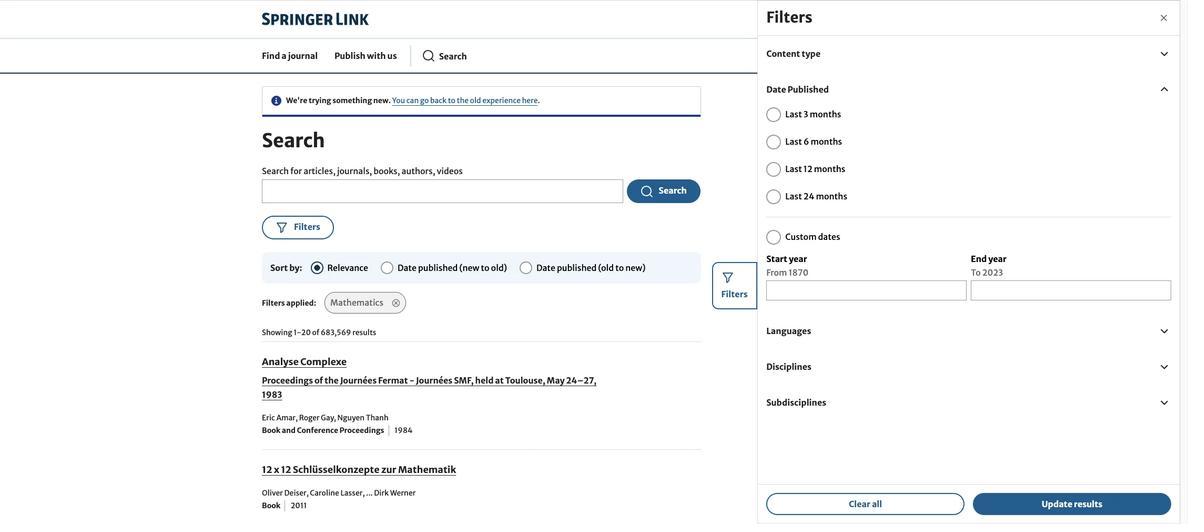 Task type: vqa. For each thing, say whether or not it's contained in the screenshot.
"Filters" inside Filters DROPDOWN BUTTON
yes



Task type: locate. For each thing, give the bounding box(es) containing it.
to right (old
[[616, 262, 624, 273]]

None text field
[[767, 281, 967, 301]]

fermat
[[378, 375, 408, 386]]

2 year from the left
[[989, 253, 1007, 264]]

of
[[312, 328, 320, 337], [315, 375, 323, 386]]

the left old
[[457, 96, 469, 105]]

content type
[[767, 48, 821, 59]]

1 vertical spatial results
[[1074, 499, 1103, 509]]

2 vertical spatial search
[[659, 185, 687, 196]]

mathematics
[[330, 297, 384, 308]]

back
[[430, 96, 447, 105]]

0 horizontal spatial published
[[418, 262, 458, 273]]

last left 3
[[786, 109, 802, 120]]

published left (old
[[557, 262, 597, 273]]

2 group from the top
[[767, 217, 1172, 301]]

year up "1870"
[[789, 253, 808, 264]]

we're
[[286, 96, 308, 105]]

to
[[971, 267, 981, 278]]

months up last 24 months
[[814, 164, 846, 174]]

0 horizontal spatial journées
[[340, 375, 377, 386]]

1 horizontal spatial journées
[[416, 375, 453, 386]]

the down complexe
[[325, 375, 339, 386]]

dates
[[818, 232, 841, 242]]

0 horizontal spatial to
[[448, 96, 456, 105]]

book for book and conference proceedings
[[262, 426, 281, 435]]

-
[[410, 375, 415, 386]]

filters inside dropdown button
[[722, 289, 748, 299]]

1 year from the left
[[789, 253, 808, 264]]

0 horizontal spatial proceedings
[[262, 375, 313, 386]]

year inside 'start year from 1870'
[[789, 253, 808, 264]]

proceedings
[[262, 375, 313, 386], [340, 426, 384, 435]]

.
[[538, 96, 540, 105]]

None text field
[[971, 281, 1172, 301]]

1 vertical spatial the
[[325, 375, 339, 386]]

journées left fermat
[[340, 375, 377, 386]]

published
[[418, 262, 458, 273], [557, 262, 597, 273]]

12
[[804, 164, 813, 174], [262, 464, 272, 476], [281, 464, 291, 476]]

1 last from the top
[[786, 109, 802, 120]]

to left old)
[[481, 262, 490, 273]]

date
[[767, 84, 786, 94], [398, 262, 417, 273], [537, 262, 556, 273]]

1 book from the top
[[262, 426, 281, 435]]

0 horizontal spatial the
[[325, 375, 339, 386]]

the
[[457, 96, 469, 105], [325, 375, 339, 386]]

last 12 months
[[786, 164, 846, 174]]

months right 3
[[810, 109, 842, 120]]

2 published from the left
[[557, 262, 597, 273]]

to for date published (new to old)
[[481, 262, 490, 273]]

1 horizontal spatial 12
[[281, 464, 291, 476]]

to
[[448, 96, 456, 105], [481, 262, 490, 273], [616, 262, 624, 273]]

1 horizontal spatial the
[[457, 96, 469, 105]]

published left (new
[[418, 262, 458, 273]]

0 vertical spatial search
[[262, 129, 325, 153]]

2011
[[291, 501, 307, 511]]

update results button
[[973, 493, 1172, 515]]

springerlink image
[[262, 13, 369, 25]]

last left 6 on the right top of the page
[[786, 136, 802, 147]]

go
[[420, 96, 429, 105]]

months right 6 on the right top of the page
[[811, 136, 843, 147]]

end year to 2023
[[971, 253, 1007, 278]]

of down complexe
[[315, 375, 323, 386]]

1 published from the left
[[418, 262, 458, 273]]

trying
[[309, 96, 331, 105]]

book for book
[[262, 501, 281, 511]]

0 horizontal spatial results
[[353, 328, 377, 337]]

date published
[[767, 84, 829, 94]]

months for last 24 months
[[816, 191, 848, 202]]

last down last 6 months
[[786, 164, 802, 174]]

12 right x
[[281, 464, 291, 476]]

results right update at the right bottom of page
[[1074, 499, 1103, 509]]

gay,
[[321, 413, 336, 423]]

publish with us
[[335, 50, 397, 61]]

journal
[[288, 50, 318, 61]]

last
[[786, 109, 802, 120], [786, 136, 802, 147], [786, 164, 802, 174], [786, 191, 802, 202]]

find a journal link
[[258, 41, 322, 70]]

update
[[1042, 499, 1073, 509]]

2 horizontal spatial filters
[[767, 8, 813, 27]]

1 vertical spatial of
[[315, 375, 323, 386]]

date for date published (old to new)
[[537, 262, 556, 273]]

book down oliver at the left bottom of the page
[[262, 501, 281, 511]]

last left the 24
[[786, 191, 802, 202]]

at
[[495, 375, 504, 386]]

date left 'published'
[[767, 84, 786, 94]]

1 journées from the left
[[340, 375, 377, 386]]

2 horizontal spatial date
[[767, 84, 786, 94]]

roger
[[299, 413, 320, 423]]

conference
[[297, 426, 338, 435]]

months right the 24
[[816, 191, 848, 202]]

0 horizontal spatial year
[[789, 253, 808, 264]]

1983
[[262, 390, 282, 400]]

amar,
[[276, 413, 298, 423]]

you can go back to the old                             experience here link
[[392, 96, 538, 105]]

12 up the 24
[[804, 164, 813, 174]]

date right old)
[[537, 262, 556, 273]]

year up 2023
[[989, 253, 1007, 264]]

4 last from the top
[[786, 191, 802, 202]]

results right 683,569 at the bottom left
[[353, 328, 377, 337]]

last for last 6 months
[[786, 136, 802, 147]]

1 group from the top
[[767, 107, 1172, 204]]

journées right -
[[416, 375, 453, 386]]

custom dates
[[786, 232, 841, 242]]

proceedings down nguyen
[[340, 426, 384, 435]]

results
[[353, 328, 377, 337], [1074, 499, 1103, 509]]

last 24 months
[[786, 191, 848, 202]]

the inside proceedings of the journées fermat - journées smf, held at toulouse, may 24–27, 1983
[[325, 375, 339, 386]]

date published (old to new)
[[537, 262, 646, 273]]

to for date published (old to new)
[[616, 262, 624, 273]]

12 left x
[[262, 464, 272, 476]]

None search field
[[262, 165, 701, 314]]

date published (new to old)
[[398, 262, 507, 273]]

1 vertical spatial book
[[262, 501, 281, 511]]

clear
[[849, 499, 871, 509]]

0 vertical spatial of
[[312, 328, 320, 337]]

0 vertical spatial proceedings
[[262, 375, 313, 386]]

experience
[[483, 96, 521, 105]]

year inside the end year to 2023
[[989, 253, 1007, 264]]

find a journal
[[262, 50, 318, 61]]

20
[[301, 328, 311, 337]]

683,569
[[321, 328, 351, 337]]

1 horizontal spatial filters
[[722, 289, 748, 299]]

0 vertical spatial group
[[767, 107, 1172, 204]]

group
[[767, 107, 1172, 204], [767, 217, 1172, 301]]

proceedings inside proceedings of the journées fermat - journées smf, held at toulouse, may 24–27, 1983
[[262, 375, 313, 386]]

1 horizontal spatial proceedings
[[340, 426, 384, 435]]

1 vertical spatial group
[[767, 217, 1172, 301]]

1 horizontal spatial published
[[557, 262, 597, 273]]

search inside button
[[659, 185, 687, 196]]

date for date published
[[767, 84, 786, 94]]

videos
[[437, 166, 463, 176]]

3 last from the top
[[786, 164, 802, 174]]

last 6 months
[[786, 136, 843, 147]]

by:
[[289, 262, 302, 273]]

proceedings down analyse
[[262, 375, 313, 386]]

1870
[[789, 267, 809, 278]]

1 horizontal spatial date
[[537, 262, 556, 273]]

2 last from the top
[[786, 136, 802, 147]]

you
[[392, 96, 405, 105]]

authors,
[[402, 166, 435, 176]]

book down 'eric'
[[262, 426, 281, 435]]

1 horizontal spatial results
[[1074, 499, 1103, 509]]

2 book from the top
[[262, 501, 281, 511]]

smf,
[[454, 375, 474, 386]]

date up remove this filter icon
[[398, 262, 417, 273]]

date for date published (new to old)
[[398, 262, 417, 273]]

0 horizontal spatial date
[[398, 262, 417, 273]]

1 horizontal spatial to
[[481, 262, 490, 273]]

none search field containing search for articles, journals, books, authors, videos
[[262, 165, 701, 314]]

2 horizontal spatial to
[[616, 262, 624, 273]]

0 horizontal spatial filters
[[262, 298, 285, 308]]

to right 'back'
[[448, 96, 456, 105]]

24–27,
[[566, 375, 597, 386]]

subdisciplines
[[767, 397, 827, 408]]

publish with us link
[[330, 41, 401, 70]]

last for last 3 months
[[786, 109, 802, 120]]

clear all
[[849, 499, 882, 509]]

book
[[262, 426, 281, 435], [262, 501, 281, 511]]

months
[[810, 109, 842, 120], [811, 136, 843, 147], [814, 164, 846, 174], [816, 191, 848, 202]]

1 horizontal spatial year
[[989, 253, 1007, 264]]

of right 20
[[312, 328, 320, 337]]

0 vertical spatial book
[[262, 426, 281, 435]]



Task type: describe. For each thing, give the bounding box(es) containing it.
2 horizontal spatial 12
[[804, 164, 813, 174]]

analyse
[[262, 356, 299, 368]]

1 vertical spatial proceedings
[[340, 426, 384, 435]]

of inside proceedings of the journées fermat - journées smf, held at toulouse, may 24–27, 1983
[[315, 375, 323, 386]]

3
[[804, 109, 809, 120]]

12 x 12 schlüsselkonzepte zur mathematik link
[[262, 464, 456, 476]]

proceedings of the journées fermat - journées smf, held at toulouse, may 24–27, 1983
[[262, 375, 597, 400]]

something
[[333, 96, 372, 105]]

0 vertical spatial the
[[457, 96, 469, 105]]

0 vertical spatial results
[[353, 328, 377, 337]]

from
[[767, 267, 787, 278]]

can
[[407, 96, 419, 105]]

caroline
[[310, 488, 339, 498]]

filters button
[[712, 262, 758, 310]]

published for (old
[[557, 262, 597, 273]]

zur
[[381, 464, 397, 476]]

(new
[[459, 262, 480, 273]]

group containing last 3 months
[[767, 107, 1172, 204]]

months for last 12 months
[[814, 164, 846, 174]]

nguyen
[[338, 413, 365, 423]]

results inside button
[[1074, 499, 1103, 509]]

none text field inside group
[[767, 281, 967, 301]]

year for end year
[[989, 253, 1007, 264]]

mathematics link
[[325, 292, 406, 314]]

published
[[788, 84, 829, 94]]

old
[[470, 96, 481, 105]]

sort by:
[[270, 262, 302, 273]]

2 journées from the left
[[416, 375, 453, 386]]

eric
[[262, 413, 275, 423]]

months for last 6 months
[[811, 136, 843, 147]]

publish
[[335, 50, 366, 61]]

werner
[[390, 488, 416, 498]]

new.
[[373, 96, 391, 105]]

6
[[804, 136, 810, 147]]

published for (new
[[418, 262, 458, 273]]

last for last 24 months
[[786, 191, 802, 202]]

2023
[[983, 267, 1004, 278]]

applied:
[[286, 298, 316, 308]]

new)
[[626, 262, 646, 273]]

with
[[367, 50, 386, 61]]

eric amar, roger gay, nguyen thanh
[[262, 413, 389, 423]]

filters applied:
[[262, 298, 316, 308]]

dirk
[[374, 488, 389, 498]]

schlüsselkonzepte
[[293, 464, 380, 476]]

a
[[282, 50, 287, 61]]

search for articles, journals, books, authors, videos
[[262, 166, 463, 176]]

and
[[282, 426, 296, 435]]

Search for articles, journals, books, authors, videos text field
[[262, 180, 623, 203]]

0 horizontal spatial 12
[[262, 464, 272, 476]]

update results
[[1042, 499, 1103, 509]]

find
[[262, 50, 280, 61]]

showing 1-20 of 683,569 results
[[262, 328, 377, 337]]

content
[[767, 48, 801, 59]]

end
[[971, 253, 987, 264]]

held
[[475, 375, 494, 386]]

oliver
[[262, 488, 283, 498]]

1-
[[294, 328, 301, 337]]

group containing custom dates
[[767, 217, 1172, 301]]

may
[[547, 375, 565, 386]]

year for start year
[[789, 253, 808, 264]]

old)
[[491, 262, 507, 273]]

toulouse,
[[506, 375, 546, 386]]

oliver deiser, caroline lasser, ... dirk werner
[[262, 488, 416, 498]]

deiser,
[[284, 488, 309, 498]]

articles,
[[304, 166, 336, 176]]

...
[[366, 488, 373, 498]]

we're trying something new. you can go back to the old                             experience here .
[[286, 96, 540, 105]]

journals,
[[337, 166, 372, 176]]

last 3 months
[[786, 109, 842, 120]]

here
[[522, 96, 538, 105]]

(old
[[598, 262, 614, 273]]

1984
[[395, 426, 413, 435]]

analyse complexe
[[262, 356, 347, 368]]

remove this filter image
[[392, 299, 400, 307]]

thanh
[[366, 413, 389, 423]]

months for last 3 months
[[810, 109, 842, 120]]

disciplines
[[767, 362, 812, 372]]

all
[[872, 499, 882, 509]]

24
[[804, 191, 815, 202]]

last for last 12 months
[[786, 164, 802, 174]]

1 vertical spatial search
[[262, 166, 289, 176]]

clear all button
[[767, 493, 965, 515]]

languages
[[767, 326, 812, 336]]

start
[[767, 253, 788, 264]]

lasser,
[[341, 488, 365, 498]]

start year from 1870
[[767, 253, 809, 278]]

us
[[388, 50, 397, 61]]

custom
[[786, 232, 817, 242]]

12 x 12 schlüsselkonzepte zur mathematik
[[262, 464, 456, 476]]

showing
[[262, 328, 292, 337]]

relevance
[[328, 262, 368, 273]]

search button
[[627, 180, 701, 203]]

type
[[802, 48, 821, 59]]

books,
[[374, 166, 400, 176]]

mathematik
[[398, 464, 456, 476]]



